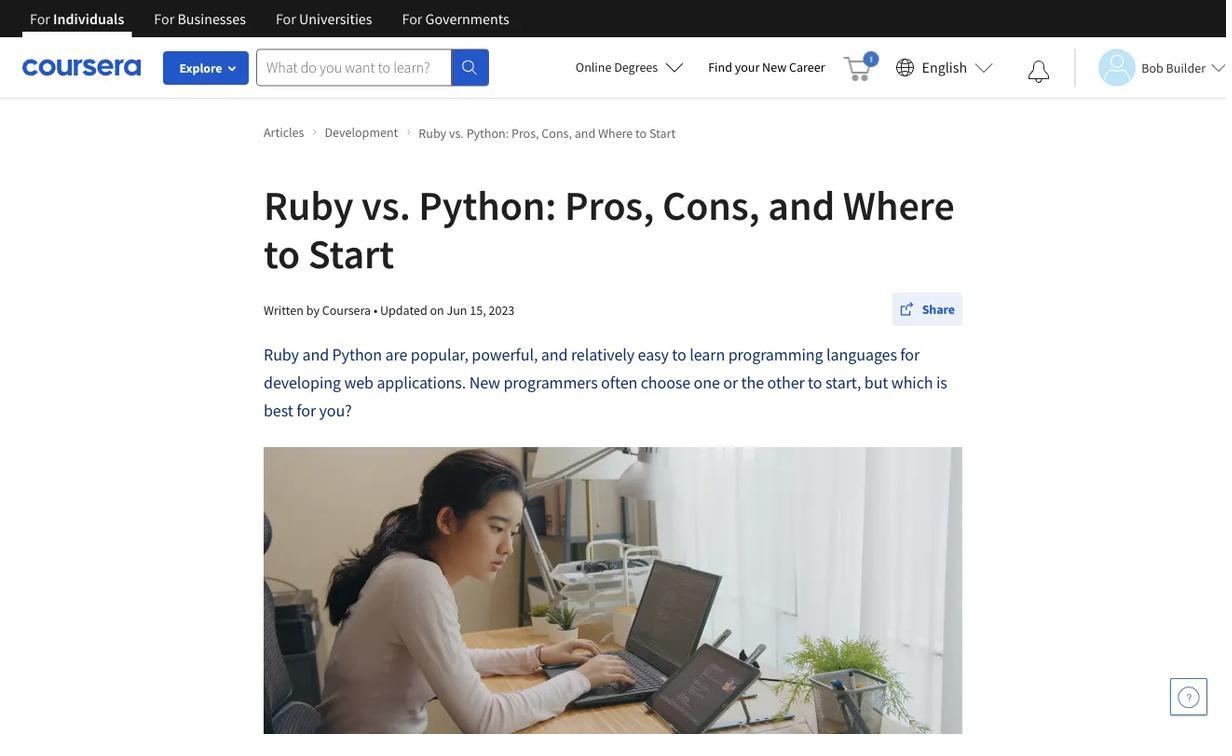Task type: locate. For each thing, give the bounding box(es) containing it.
pros,
[[512, 124, 539, 141], [565, 179, 655, 231]]

1 vertical spatial ruby vs. python: pros, cons, and where to start
[[264, 179, 955, 279]]

ruby right "development" link
[[419, 124, 447, 141]]

vs. right "development" link
[[449, 124, 464, 141]]

2 for from the left
[[154, 9, 175, 28]]

to up written
[[264, 227, 300, 279]]

1 vertical spatial where
[[844, 179, 955, 231]]

to
[[636, 124, 647, 141], [264, 227, 300, 279], [673, 344, 687, 365], [808, 372, 823, 393]]

for individuals
[[30, 9, 124, 28]]

0 vertical spatial ruby
[[419, 124, 447, 141]]

bob
[[1142, 59, 1164, 76]]

0 vertical spatial pros,
[[512, 124, 539, 141]]

1 vertical spatial for
[[297, 400, 316, 421]]

start down degrees at top
[[650, 124, 676, 141]]

on
[[430, 302, 444, 318]]

for left governments
[[402, 9, 423, 28]]

web
[[344, 372, 374, 393]]

1 horizontal spatial pros,
[[565, 179, 655, 231]]

jun
[[447, 302, 468, 318]]

ruby vs. python: pros, cons, and where to start
[[419, 124, 676, 141], [264, 179, 955, 279]]

4 for from the left
[[402, 9, 423, 28]]

you?
[[319, 400, 352, 421]]

1 horizontal spatial for
[[901, 344, 920, 365]]

the
[[742, 372, 765, 393]]

2 vertical spatial ruby
[[264, 344, 299, 365]]

new inside the "ruby and python are popular, powerful, and relatively easy to learn programming languages for developing web applications. new programmers often choose one or the other to start, but which is best for you?"
[[470, 372, 501, 393]]

new down powerful,
[[470, 372, 501, 393]]

other
[[768, 372, 805, 393]]

0 vertical spatial start
[[650, 124, 676, 141]]

online
[[576, 59, 612, 76]]

to inside breadcrumbs navigation
[[636, 124, 647, 141]]

articles
[[264, 124, 304, 141]]

3 for from the left
[[276, 9, 296, 28]]

online degrees
[[576, 59, 658, 76]]

for left businesses
[[154, 9, 175, 28]]

for up which
[[901, 344, 920, 365]]

0 vertical spatial python:
[[467, 124, 509, 141]]

0 horizontal spatial start
[[308, 227, 395, 279]]

ruby up developing in the bottom left of the page
[[264, 344, 299, 365]]

share button
[[893, 293, 963, 326], [893, 293, 963, 326]]

or
[[724, 372, 739, 393]]

for for businesses
[[154, 9, 175, 28]]

find your new career link
[[699, 56, 835, 79]]

popular,
[[411, 344, 469, 365]]

help center image
[[1178, 686, 1201, 709]]

0 horizontal spatial new
[[470, 372, 501, 393]]

new inside find your new career link
[[763, 59, 787, 76]]

cons, inside breadcrumbs navigation
[[542, 124, 572, 141]]

cons,
[[542, 124, 572, 141], [663, 179, 760, 231]]

1 horizontal spatial cons,
[[663, 179, 760, 231]]

vs.
[[449, 124, 464, 141], [362, 179, 411, 231]]

What do you want to learn? text field
[[256, 49, 452, 86]]

1 horizontal spatial vs.
[[449, 124, 464, 141]]

for for universities
[[276, 9, 296, 28]]

0 vertical spatial cons,
[[542, 124, 572, 141]]

1 for from the left
[[30, 9, 50, 28]]

for left universities
[[276, 9, 296, 28]]

1 vertical spatial vs.
[[362, 179, 411, 231]]

one
[[694, 372, 721, 393]]

0 horizontal spatial where
[[599, 124, 633, 141]]

0 vertical spatial new
[[763, 59, 787, 76]]

start
[[650, 124, 676, 141], [308, 227, 395, 279]]

choose
[[641, 372, 691, 393]]

for for individuals
[[30, 9, 50, 28]]

english button
[[889, 37, 1002, 98]]

to down degrees at top
[[636, 124, 647, 141]]

for left individuals
[[30, 9, 50, 28]]

best
[[264, 400, 293, 421]]

1 vertical spatial ruby
[[264, 179, 354, 231]]

universities
[[299, 9, 372, 28]]

languages
[[827, 344, 898, 365]]

degrees
[[615, 59, 658, 76]]

new right your
[[763, 59, 787, 76]]

for
[[30, 9, 50, 28], [154, 9, 175, 28], [276, 9, 296, 28], [402, 9, 423, 28]]

1 vertical spatial start
[[308, 227, 395, 279]]

to left start, in the right bottom of the page
[[808, 372, 823, 393]]

0 horizontal spatial cons,
[[542, 124, 572, 141]]

find your new career
[[709, 59, 826, 76]]

online degrees button
[[561, 47, 699, 88]]

ruby and python are popular, powerful, and relatively easy to learn programming languages for developing web applications. new programmers often choose one or the other to start, but which is best for you?
[[264, 344, 948, 421]]

easy
[[638, 344, 669, 365]]

vs. inside breadcrumbs navigation
[[449, 124, 464, 141]]

0 horizontal spatial pros,
[[512, 124, 539, 141]]

written
[[264, 302, 304, 318]]

1 vertical spatial new
[[470, 372, 501, 393]]

for governments
[[402, 9, 510, 28]]

are
[[386, 344, 408, 365]]

ruby down articles link
[[264, 179, 354, 231]]

1 horizontal spatial start
[[650, 124, 676, 141]]

development link
[[325, 123, 411, 143]]

ruby
[[419, 124, 447, 141], [264, 179, 354, 231], [264, 344, 299, 365]]

vs. down "development" link
[[362, 179, 411, 231]]

development
[[325, 124, 398, 141]]

find
[[709, 59, 733, 76]]

0 vertical spatial vs.
[[449, 124, 464, 141]]

for
[[901, 344, 920, 365], [297, 400, 316, 421]]

1 horizontal spatial new
[[763, 59, 787, 76]]

relatively
[[571, 344, 635, 365]]

0 vertical spatial where
[[599, 124, 633, 141]]

1 horizontal spatial where
[[844, 179, 955, 231]]

bob builder button
[[1075, 49, 1227, 86]]

for right best
[[297, 400, 316, 421]]

governments
[[426, 9, 510, 28]]

for businesses
[[154, 9, 246, 28]]

ruby inside ruby vs. python: pros, cons, and where to start
[[264, 179, 354, 231]]

and inside breadcrumbs navigation
[[575, 124, 596, 141]]

1 vertical spatial pros,
[[565, 179, 655, 231]]

None search field
[[256, 49, 489, 86]]

and
[[575, 124, 596, 141], [769, 179, 836, 231], [302, 344, 329, 365], [541, 344, 568, 365]]

0 vertical spatial ruby vs. python: pros, cons, and where to start
[[419, 124, 676, 141]]

0 horizontal spatial for
[[297, 400, 316, 421]]

1 vertical spatial cons,
[[663, 179, 760, 231]]

new
[[763, 59, 787, 76], [470, 372, 501, 393]]

coursera image
[[22, 52, 141, 82]]

•
[[374, 302, 378, 318]]

where
[[599, 124, 633, 141], [844, 179, 955, 231]]

applications.
[[377, 372, 466, 393]]

start up coursera
[[308, 227, 395, 279]]

pros, inside breadcrumbs navigation
[[512, 124, 539, 141]]

python:
[[467, 124, 509, 141], [419, 179, 557, 231]]



Task type: describe. For each thing, give the bounding box(es) containing it.
written by coursera • updated on jun 15, 2023
[[264, 302, 515, 318]]

developing
[[264, 372, 341, 393]]

is
[[937, 372, 948, 393]]

for universities
[[276, 9, 372, 28]]

2023
[[489, 302, 515, 318]]

english
[[923, 58, 968, 77]]

often
[[601, 372, 638, 393]]

ruby inside breadcrumbs navigation
[[419, 124, 447, 141]]

programming
[[729, 344, 824, 365]]

1 vertical spatial python:
[[419, 179, 557, 231]]

start inside breadcrumbs navigation
[[650, 124, 676, 141]]

15,
[[470, 302, 486, 318]]

show notifications image
[[1029, 61, 1051, 83]]

powerful,
[[472, 344, 538, 365]]

0 horizontal spatial vs.
[[362, 179, 411, 231]]

0 vertical spatial for
[[901, 344, 920, 365]]

pros, inside ruby vs. python: pros, cons, and where to start
[[565, 179, 655, 231]]

shopping cart: 1 item image
[[844, 51, 880, 81]]

for for governments
[[402, 9, 423, 28]]

ruby inside the "ruby and python are popular, powerful, and relatively easy to learn programming languages for developing web applications. new programmers often choose one or the other to start, but which is best for you?"
[[264, 344, 299, 365]]

banner navigation
[[15, 0, 525, 37]]

learn
[[690, 344, 726, 365]]

explore button
[[163, 51, 249, 85]]

python: inside breadcrumbs navigation
[[467, 124, 509, 141]]

but
[[865, 372, 889, 393]]

updated
[[380, 302, 428, 318]]

breadcrumbs navigation
[[260, 118, 967, 146]]

your
[[735, 59, 760, 76]]

to right easy
[[673, 344, 687, 365]]

articles link
[[264, 123, 317, 143]]

programmers
[[504, 372, 598, 393]]

where inside breadcrumbs navigation
[[599, 124, 633, 141]]

individuals
[[53, 9, 124, 28]]

builder
[[1167, 59, 1206, 76]]

share
[[923, 301, 956, 318]]

python
[[332, 344, 382, 365]]

by
[[306, 302, 320, 318]]

career
[[790, 59, 826, 76]]

bob builder
[[1142, 59, 1206, 76]]

businesses
[[178, 9, 246, 28]]

which
[[892, 372, 934, 393]]

start,
[[826, 372, 862, 393]]

[featured image] a programmer working on a project image
[[264, 448, 963, 735]]

ruby vs. python: pros, cons, and where to start inside breadcrumbs navigation
[[419, 124, 676, 141]]

explore
[[179, 60, 222, 76]]

coursera
[[322, 302, 371, 318]]



Task type: vqa. For each thing, say whether or not it's contained in the screenshot.
2023
yes



